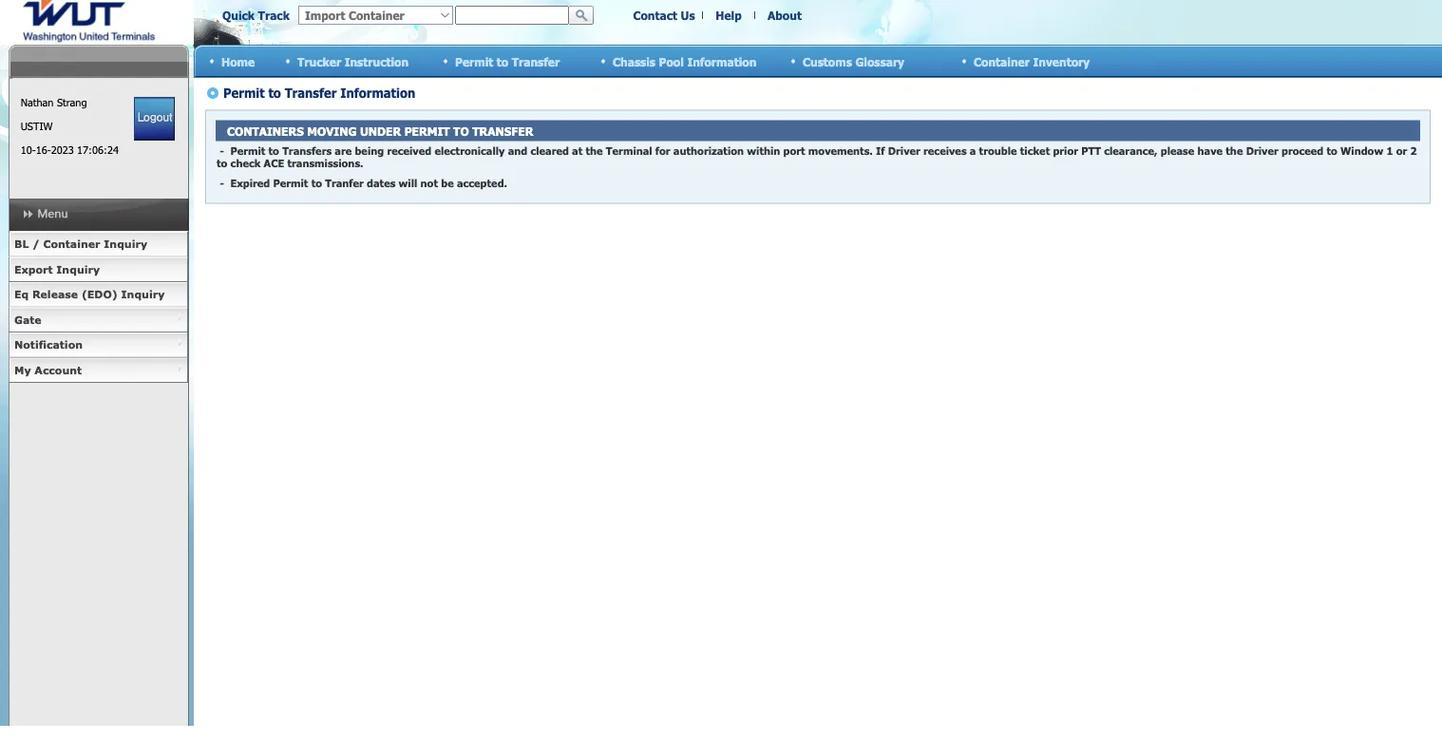 Task type: vqa. For each thing, say whether or not it's contained in the screenshot.
Gate
yes



Task type: locate. For each thing, give the bounding box(es) containing it.
1 horizontal spatial container
[[974, 54, 1030, 68]]

my
[[14, 363, 31, 376]]

2 vertical spatial inquiry
[[121, 288, 165, 301]]

inquiry right (edo)
[[121, 288, 165, 301]]

about
[[768, 8, 802, 22]]

1 vertical spatial container
[[43, 238, 100, 250]]

pool
[[659, 54, 684, 68]]

0 vertical spatial container
[[974, 54, 1030, 68]]

glossary
[[855, 54, 904, 68]]

help
[[716, 8, 742, 22]]

trucker instruction
[[297, 54, 409, 68]]

permit to transfer
[[455, 54, 560, 68]]

17:06:24
[[77, 143, 119, 156]]

/
[[32, 238, 40, 250]]

(edo)
[[82, 288, 118, 301]]

home
[[221, 54, 255, 68]]

quick track
[[222, 8, 290, 22]]

container
[[974, 54, 1030, 68], [43, 238, 100, 250]]

nathan strang
[[21, 96, 87, 109]]

container up export inquiry
[[43, 238, 100, 250]]

customs
[[803, 54, 852, 68]]

export inquiry link
[[9, 257, 188, 282]]

account
[[35, 363, 82, 376]]

0 vertical spatial inquiry
[[104, 238, 147, 250]]

help link
[[716, 8, 742, 22]]

login image
[[134, 97, 175, 141]]

inventory
[[1033, 54, 1090, 68]]

inquiry up export inquiry 'link'
[[104, 238, 147, 250]]

inquiry
[[104, 238, 147, 250], [56, 263, 100, 276], [121, 288, 165, 301]]

to
[[497, 54, 508, 68]]

2023
[[51, 143, 74, 156]]

None text field
[[455, 6, 569, 25]]

contact us
[[633, 8, 695, 22]]

10-16-2023 17:06:24
[[21, 143, 119, 156]]

my account
[[14, 363, 82, 376]]

export
[[14, 263, 53, 276]]

about link
[[768, 8, 802, 22]]

strang
[[57, 96, 87, 109]]

chassis pool information
[[613, 54, 757, 68]]

permit
[[455, 54, 493, 68]]

notification link
[[9, 333, 188, 358]]

us
[[681, 8, 695, 22]]

1 vertical spatial inquiry
[[56, 263, 100, 276]]

ustiw
[[21, 120, 53, 133]]

16-
[[36, 143, 51, 156]]

chassis
[[613, 54, 656, 68]]

container left inventory
[[974, 54, 1030, 68]]

inquiry down 'bl / container inquiry'
[[56, 263, 100, 276]]

10-
[[21, 143, 36, 156]]



Task type: describe. For each thing, give the bounding box(es) containing it.
bl
[[14, 238, 29, 250]]

bl / container inquiry
[[14, 238, 147, 250]]

gate link
[[9, 307, 188, 333]]

contact us link
[[633, 8, 695, 22]]

0 horizontal spatial container
[[43, 238, 100, 250]]

trucker
[[297, 54, 341, 68]]

customs glossary
[[803, 54, 904, 68]]

eq
[[14, 288, 29, 301]]

gate
[[14, 313, 41, 326]]

eq release (edo) inquiry link
[[9, 282, 188, 307]]

bl / container inquiry link
[[9, 232, 188, 257]]

eq release (edo) inquiry
[[14, 288, 165, 301]]

inquiry for container
[[104, 238, 147, 250]]

transfer
[[512, 54, 560, 68]]

my account link
[[9, 358, 188, 383]]

nathan
[[21, 96, 54, 109]]

container inventory
[[974, 54, 1090, 68]]

track
[[258, 8, 290, 22]]

inquiry inside 'link'
[[56, 263, 100, 276]]

export inquiry
[[14, 263, 100, 276]]

information
[[687, 54, 757, 68]]

instruction
[[345, 54, 409, 68]]

notification
[[14, 338, 83, 351]]

inquiry for (edo)
[[121, 288, 165, 301]]

release
[[32, 288, 78, 301]]

quick
[[222, 8, 255, 22]]

contact
[[633, 8, 677, 22]]



